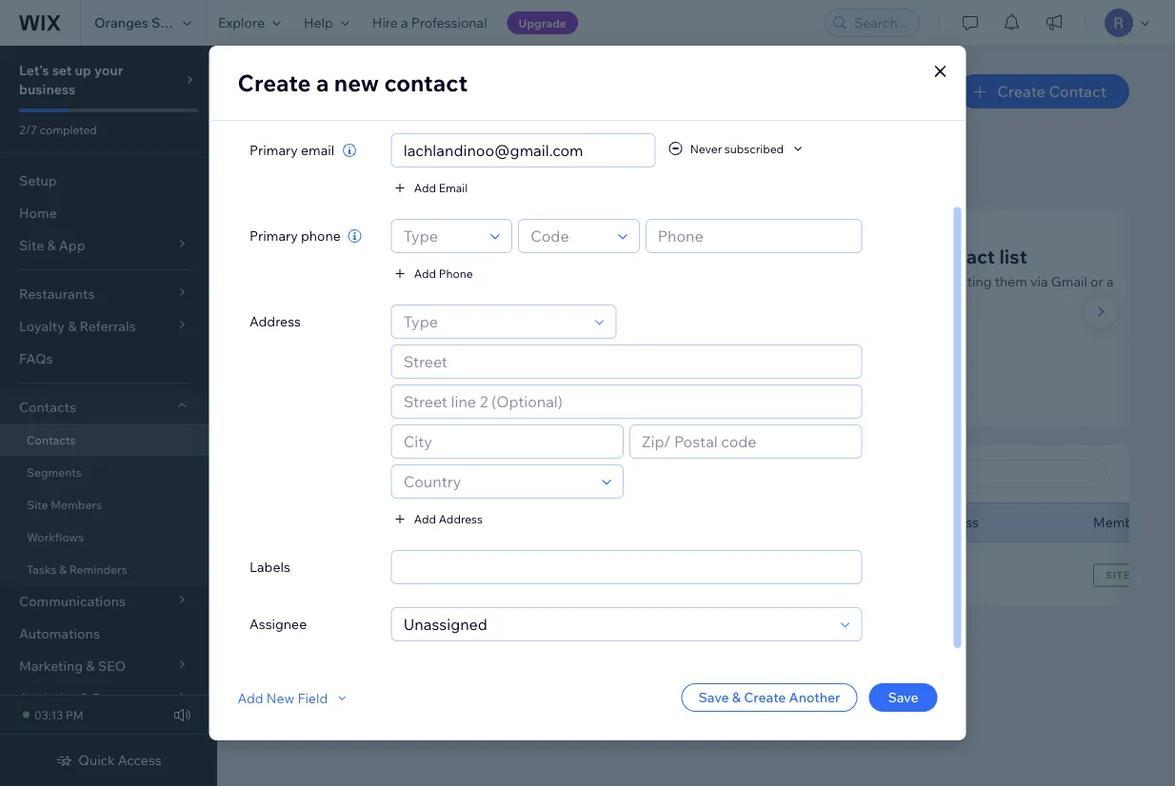 Task type: describe. For each thing, give the bounding box(es) containing it.
contacts inside button
[[890, 336, 947, 353]]

segments link
[[0, 456, 210, 489]]

Country field
[[397, 466, 596, 498]]

add address button
[[391, 511, 482, 528]]

email
[[438, 181, 467, 195]]

City field
[[397, 426, 617, 458]]

suggested
[[263, 155, 368, 180]]

up
[[75, 62, 91, 79]]

1 horizontal spatial create
[[744, 690, 786, 706]]

save for save & create another
[[699, 690, 729, 706]]

primary for primary phone
[[249, 228, 297, 244]]

primary email
[[249, 142, 334, 159]]

oranges squad
[[94, 14, 192, 31]]

upgrade button
[[507, 11, 578, 34]]

get leads with google ads launch a google ads campaign to target people likely to become leads.
[[291, 244, 591, 307]]

tasks & reminders
[[27, 563, 127, 577]]

create for create a new contact
[[238, 69, 311, 97]]

more
[[822, 225, 850, 235]]

add email button
[[391, 179, 467, 196]]

Phone field
[[652, 220, 855, 252]]

save button
[[869, 684, 938, 713]]

2/7 completed
[[19, 122, 97, 137]]

grow your contact list add contacts by importing them via gmail or a csv file.
[[827, 244, 1114, 307]]

setup link
[[0, 165, 210, 197]]

for
[[372, 155, 400, 180]]

import contacts
[[844, 336, 947, 353]]

importing
[[931, 273, 992, 290]]

automations
[[19, 626, 100, 643]]

save for save
[[888, 690, 919, 706]]

( 1 )
[[431, 466, 446, 482]]

add address
[[414, 512, 482, 526]]

oranges
[[94, 14, 148, 31]]

rubyanndersson@gmail.com
[[596, 566, 777, 583]]

become
[[342, 291, 392, 307]]

import contacts button
[[827, 331, 964, 359]]

2 and from the left
[[621, 111, 647, 130]]

more
[[739, 111, 777, 130]]

add for add address
[[414, 512, 436, 526]]

contacts
[[856, 273, 910, 290]]

google inside button
[[346, 336, 393, 353]]

suggested for you
[[263, 155, 440, 180]]

ruby anderson
[[383, 565, 494, 584]]

field
[[298, 690, 328, 707]]

2 type field from the top
[[397, 306, 589, 338]]

squad
[[151, 14, 192, 31]]

contacts
[[852, 225, 902, 235]]

)
[[441, 466, 446, 482]]

0 vertical spatial to
[[491, 273, 504, 290]]

ads inside button
[[396, 336, 420, 353]]

list containing get leads with google ads
[[260, 211, 1176, 427]]

1 vertical spatial ads
[[399, 273, 423, 290]]

people
[[547, 273, 591, 290]]

get
[[291, 244, 325, 268]]

let's
[[19, 62, 49, 79]]

add for add new field
[[238, 690, 264, 707]]

03:13 pm
[[34, 708, 83, 723]]

your inside grow your contact list add contacts by importing them via gmail or a csv file.
[[880, 244, 922, 268]]

Email field
[[397, 134, 649, 167]]

all
[[432, 111, 447, 130]]

contacts inside contacts view, filter and manage all of your site's customers and leads. learn more
[[263, 75, 379, 108]]

site's
[[504, 111, 539, 130]]

0 vertical spatial google
[[426, 244, 493, 268]]

your inside the 'let's set up your business'
[[94, 62, 123, 79]]

name
[[383, 514, 420, 531]]

access
[[118, 753, 162, 769]]

Street field
[[397, 346, 855, 378]]

1 type field from the top
[[397, 220, 485, 252]]

statu
[[1149, 514, 1176, 531]]

add for add phone
[[414, 266, 436, 281]]

primary phone
[[249, 228, 340, 244]]

save & create another button
[[682, 684, 858, 713]]

save & create another
[[699, 690, 841, 706]]

1 vertical spatial to
[[326, 291, 339, 307]]

Code field
[[525, 220, 612, 252]]

new
[[334, 69, 379, 97]]

view,
[[263, 111, 301, 130]]

let's set up your business
[[19, 62, 123, 98]]

tasks & reminders link
[[0, 553, 210, 586]]

leads
[[312, 225, 342, 235]]

contact
[[1049, 82, 1107, 101]]

labels
[[249, 559, 290, 576]]

a inside get leads with google ads launch a google ads campaign to target people likely to become leads.
[[340, 273, 347, 290]]

get
[[802, 225, 820, 235]]

go to google ads
[[309, 336, 420, 353]]

set
[[52, 62, 72, 79]]

quick access
[[78, 753, 162, 769]]

create a new contact
[[238, 69, 468, 97]]

a right the hire
[[401, 14, 408, 31]]

1 and from the left
[[340, 111, 367, 130]]

leads. inside get leads with google ads launch a google ads campaign to target people likely to become leads.
[[395, 291, 432, 307]]

hire a professional link
[[361, 0, 499, 46]]

email
[[300, 142, 334, 159]]

1 vertical spatial search... field
[[902, 461, 1100, 488]]

contacts link
[[0, 424, 210, 456]]

Zip/ Postal code field
[[636, 426, 855, 458]]

business
[[19, 81, 75, 98]]

campaign
[[426, 273, 488, 290]]

faqs
[[19, 351, 53, 367]]

leads
[[329, 244, 378, 268]]

new
[[267, 690, 295, 707]]

them
[[995, 273, 1028, 290]]



Task type: vqa. For each thing, say whether or not it's contained in the screenshot.
site members link
yes



Task type: locate. For each thing, give the bounding box(es) containing it.
your right the up
[[94, 62, 123, 79]]

save inside the save & create another button
[[699, 690, 729, 706]]

add inside 'button'
[[414, 181, 436, 195]]

to left target
[[491, 273, 504, 290]]

add email
[[414, 181, 467, 195]]

0 vertical spatial search... field
[[849, 10, 914, 36]]

to right go
[[330, 336, 343, 353]]

0 vertical spatial your
[[94, 62, 123, 79]]

and right the filter
[[340, 111, 367, 130]]

add up csv at the right top of the page
[[827, 273, 853, 290]]

to down launch
[[326, 291, 339, 307]]

member down statu
[[1134, 570, 1176, 582]]

automations link
[[0, 618, 210, 651]]

& left another
[[732, 690, 741, 706]]

0 horizontal spatial address
[[249, 313, 301, 330]]

1 save from the left
[[699, 690, 729, 706]]

type field down target
[[397, 306, 589, 338]]

leads. left learn at the top of the page
[[651, 111, 692, 130]]

Unsaved view field
[[292, 461, 425, 488]]

phone
[[300, 228, 340, 244]]

0 horizontal spatial contact
[[384, 69, 468, 97]]

google
[[426, 244, 493, 268], [350, 273, 396, 290], [346, 336, 393, 353]]

0 horizontal spatial and
[[340, 111, 367, 130]]

create for create contact
[[998, 82, 1046, 101]]

add phone button
[[391, 265, 473, 282]]

a inside grow your contact list add contacts by importing them via gmail or a csv file.
[[1107, 273, 1114, 290]]

contacts down faqs
[[19, 399, 76, 416]]

professional
[[411, 14, 487, 31]]

help
[[304, 14, 333, 31]]

Type field
[[397, 220, 485, 252], [397, 306, 589, 338]]

anderson
[[424, 565, 494, 584]]

0 horizontal spatial save
[[699, 690, 729, 706]]

site down member statu
[[1106, 570, 1131, 582]]

leads.
[[651, 111, 692, 130], [395, 291, 432, 307]]

target
[[507, 273, 544, 290]]

contacts
[[263, 75, 379, 108], [890, 336, 947, 353], [19, 399, 76, 416], [27, 433, 76, 447]]

leads. down the add phone button
[[395, 291, 432, 307]]

1 vertical spatial &
[[732, 690, 741, 706]]

primary for primary email
[[249, 142, 297, 159]]

Street line 2 (Optional) field
[[397, 386, 855, 418]]

contacts right import
[[890, 336, 947, 353]]

your up contacts
[[880, 244, 922, 268]]

(
[[431, 466, 435, 482]]

add inside grow your contact list add contacts by importing them via gmail or a csv file.
[[827, 273, 853, 290]]

add for add email
[[414, 181, 436, 195]]

add new field button
[[238, 690, 351, 707]]

2 horizontal spatial create
[[998, 82, 1046, 101]]

site for site member
[[1106, 570, 1131, 582]]

address
[[249, 313, 301, 330], [438, 512, 482, 526], [928, 514, 979, 531]]

1
[[435, 466, 441, 482]]

0 vertical spatial primary
[[249, 142, 297, 159]]

home link
[[0, 197, 210, 230]]

0 vertical spatial site
[[27, 498, 48, 512]]

subscribed
[[724, 141, 784, 156]]

address inside button
[[438, 512, 482, 526]]

via
[[1031, 273, 1048, 290]]

0 horizontal spatial leads.
[[395, 291, 432, 307]]

a
[[401, 14, 408, 31], [316, 69, 329, 97], [340, 273, 347, 290], [1107, 273, 1114, 290]]

setup
[[19, 172, 57, 189]]

& right tasks
[[59, 563, 67, 577]]

1 horizontal spatial contact
[[926, 244, 995, 268]]

0 horizontal spatial create
[[238, 69, 311, 97]]

reminders
[[69, 563, 127, 577]]

add down you
[[414, 181, 436, 195]]

your right of on the top of the page
[[469, 111, 500, 130]]

1 vertical spatial leads.
[[395, 291, 432, 307]]

add inside button
[[414, 266, 436, 281]]

google down become
[[346, 336, 393, 353]]

site for site members
[[27, 498, 48, 512]]

2 vertical spatial google
[[346, 336, 393, 353]]

site members
[[27, 498, 102, 512]]

ruby
[[383, 565, 420, 584]]

quick
[[78, 753, 115, 769]]

save inside the save button
[[888, 690, 919, 706]]

1 vertical spatial type field
[[397, 306, 589, 338]]

0 vertical spatial member
[[1094, 514, 1146, 531]]

never subscribed
[[690, 141, 784, 156]]

0 vertical spatial &
[[59, 563, 67, 577]]

never subscribed button
[[667, 140, 806, 157]]

a left new
[[316, 69, 329, 97]]

2 horizontal spatial your
[[880, 244, 922, 268]]

2/7
[[19, 122, 37, 137]]

workflows
[[27, 530, 84, 544]]

and right customers
[[621, 111, 647, 130]]

contact up importing on the right
[[926, 244, 995, 268]]

file.
[[857, 291, 879, 307]]

site down segments at left
[[27, 498, 48, 512]]

1 horizontal spatial &
[[732, 690, 741, 706]]

03:13
[[34, 708, 63, 723]]

contacts up the filter
[[263, 75, 379, 108]]

segments
[[27, 465, 82, 480]]

add phone
[[414, 266, 473, 281]]

primary left phone
[[249, 228, 297, 244]]

2 vertical spatial your
[[880, 244, 922, 268]]

primary down 'view,'
[[249, 142, 297, 159]]

1 horizontal spatial and
[[621, 111, 647, 130]]

& for tasks
[[59, 563, 67, 577]]

2 vertical spatial ads
[[396, 336, 420, 353]]

list
[[1000, 244, 1028, 268]]

quick access button
[[56, 753, 162, 770]]

1 horizontal spatial leads.
[[651, 111, 692, 130]]

manage
[[371, 111, 428, 130]]

0 vertical spatial contact
[[384, 69, 468, 97]]

add left new
[[238, 690, 264, 707]]

2 vertical spatial to
[[330, 336, 343, 353]]

learn more button
[[696, 109, 777, 131]]

go
[[309, 336, 327, 353]]

google up become
[[350, 273, 396, 290]]

list
[[260, 211, 1176, 427]]

capture leads
[[266, 225, 342, 235]]

1 vertical spatial your
[[469, 111, 500, 130]]

csv
[[827, 291, 854, 307]]

help button
[[292, 0, 361, 46]]

with
[[382, 244, 422, 268]]

2 save from the left
[[888, 690, 919, 706]]

contacts button
[[0, 392, 210, 424]]

create left another
[[744, 690, 786, 706]]

& inside button
[[732, 690, 741, 706]]

None field
[[409, 552, 855, 584], [397, 609, 834, 641], [409, 552, 855, 584], [397, 609, 834, 641]]

phone
[[438, 266, 473, 281]]

add left phone
[[414, 266, 436, 281]]

get more contacts
[[802, 225, 902, 235]]

1 vertical spatial contact
[[926, 244, 995, 268]]

your inside contacts view, filter and manage all of your site's customers and leads. learn more
[[469, 111, 500, 130]]

type field up add phone
[[397, 220, 485, 252]]

1 horizontal spatial your
[[469, 111, 500, 130]]

0 vertical spatial leads.
[[651, 111, 692, 130]]

likely
[[291, 291, 323, 307]]

create contact
[[998, 82, 1107, 101]]

member left statu
[[1094, 514, 1146, 531]]

1 vertical spatial site
[[1106, 570, 1131, 582]]

member statu
[[1094, 514, 1176, 531]]

upgrade
[[519, 16, 567, 30]]

& inside "link"
[[59, 563, 67, 577]]

Search... field
[[849, 10, 914, 36], [902, 461, 1100, 488]]

0 horizontal spatial site
[[27, 498, 48, 512]]

site member
[[1106, 570, 1176, 582]]

add
[[414, 181, 436, 195], [414, 266, 436, 281], [827, 273, 853, 290], [414, 512, 436, 526], [238, 690, 264, 707]]

site inside sidebar element
[[27, 498, 48, 512]]

contacts view, filter and manage all of your site's customers and leads. learn more
[[263, 75, 777, 130]]

None checkbox
[[286, 563, 301, 586]]

grow
[[827, 244, 876, 268]]

site members link
[[0, 489, 210, 521]]

and
[[340, 111, 367, 130], [621, 111, 647, 130]]

1 primary from the top
[[249, 142, 297, 159]]

customers
[[542, 111, 617, 130]]

1 vertical spatial member
[[1134, 570, 1176, 582]]

2 primary from the top
[[249, 228, 297, 244]]

contacts up segments at left
[[27, 433, 76, 447]]

a right the or
[[1107, 273, 1114, 290]]

gmail
[[1051, 273, 1088, 290]]

import
[[844, 336, 887, 353]]

contact up all
[[384, 69, 468, 97]]

contact inside grow your contact list add contacts by importing them via gmail or a csv file.
[[926, 244, 995, 268]]

a down leads at top
[[340, 273, 347, 290]]

tasks
[[27, 563, 57, 577]]

assignee
[[249, 616, 306, 633]]

of
[[451, 111, 465, 130]]

google up campaign
[[426, 244, 493, 268]]

0 horizontal spatial &
[[59, 563, 67, 577]]

1 horizontal spatial save
[[888, 690, 919, 706]]

1 vertical spatial primary
[[249, 228, 297, 244]]

create up 'view,'
[[238, 69, 311, 97]]

learn
[[696, 111, 736, 130]]

1 horizontal spatial site
[[1106, 570, 1131, 582]]

ads down the add phone button
[[396, 336, 420, 353]]

1 horizontal spatial address
[[438, 512, 482, 526]]

& for save
[[732, 690, 741, 706]]

by
[[913, 273, 928, 290]]

create left contact
[[998, 82, 1046, 101]]

filter
[[304, 111, 337, 130]]

to inside button
[[330, 336, 343, 353]]

create
[[238, 69, 311, 97], [998, 82, 1046, 101], [744, 690, 786, 706]]

sidebar element
[[0, 46, 217, 787]]

0 vertical spatial ads
[[497, 244, 533, 268]]

faqs link
[[0, 343, 210, 375]]

completed
[[40, 122, 97, 137]]

2 horizontal spatial address
[[928, 514, 979, 531]]

1 vertical spatial google
[[350, 273, 396, 290]]

ads down with
[[399, 273, 423, 290]]

leads. inside contacts view, filter and manage all of your site's customers and leads. learn more
[[651, 111, 692, 130]]

0 horizontal spatial your
[[94, 62, 123, 79]]

hire
[[372, 14, 398, 31]]

0 vertical spatial type field
[[397, 220, 485, 252]]

or
[[1091, 273, 1104, 290]]

capture
[[266, 225, 309, 235]]

ads up target
[[497, 244, 533, 268]]

add down (
[[414, 512, 436, 526]]

another
[[789, 690, 841, 706]]

contacts inside "dropdown button"
[[19, 399, 76, 416]]



